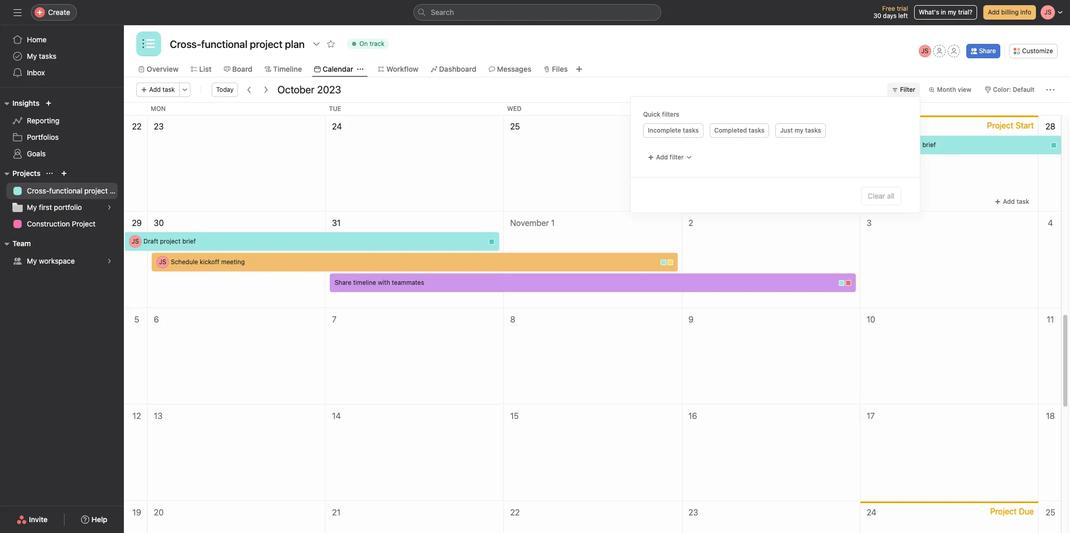 Task type: describe. For each thing, give the bounding box(es) containing it.
invite button
[[10, 510, 54, 529]]

free trial 30 days left
[[873, 5, 908, 20]]

today
[[216, 86, 234, 93]]

add to starred image
[[327, 40, 335, 48]]

list
[[199, 65, 212, 73]]

js for draft project brief
[[132, 237, 139, 245]]

functional
[[49, 186, 82, 195]]

add billing info
[[988, 8, 1031, 16]]

month view button
[[924, 83, 976, 97]]

0 vertical spatial task
[[163, 86, 175, 93]]

reporting
[[27, 116, 59, 125]]

completed tasks
[[714, 126, 765, 134]]

31
[[332, 218, 341, 228]]

4
[[1048, 218, 1053, 228]]

12
[[133, 411, 141, 421]]

add billing info button
[[983, 5, 1036, 20]]

view
[[958, 86, 971, 93]]

construction
[[27, 219, 70, 228]]

29
[[132, 218, 142, 228]]

calendar link
[[314, 63, 353, 75]]

team
[[12, 239, 31, 248]]

home
[[27, 35, 47, 44]]

projects button
[[0, 167, 40, 180]]

on track button
[[342, 37, 393, 51]]

tasks right the just
[[805, 126, 821, 134]]

month view
[[937, 86, 971, 93]]

tue
[[329, 105, 341, 113]]

my workspace link
[[6, 253, 118, 269]]

cross-
[[27, 186, 49, 195]]

share for share
[[979, 47, 996, 55]]

october
[[277, 84, 315, 95]]

quick filters
[[643, 110, 679, 118]]

on
[[359, 40, 368, 47]]

dashboard
[[439, 65, 476, 73]]

1 vertical spatial 24
[[867, 508, 876, 517]]

10
[[867, 315, 875, 324]]

november
[[510, 218, 549, 228]]

13
[[154, 411, 163, 421]]

show options, current sort, top image
[[47, 170, 53, 177]]

just
[[780, 126, 793, 134]]

just my tasks button
[[775, 123, 826, 138]]

0 horizontal spatial 22
[[132, 122, 142, 131]]

construction project
[[27, 219, 95, 228]]

filter
[[670, 153, 684, 161]]

share for share timeline with teammates
[[335, 279, 351, 286]]

project inside the construction project link
[[72, 219, 95, 228]]

portfolios
[[27, 133, 59, 141]]

previous month image
[[245, 86, 254, 94]]

1 vertical spatial 25
[[1046, 508, 1055, 517]]

add filter button
[[643, 150, 697, 165]]

16
[[688, 411, 697, 421]]

search list box
[[413, 4, 661, 21]]

files
[[552, 65, 568, 73]]

color: default
[[993, 86, 1034, 93]]

1 horizontal spatial task
[[1017, 198, 1029, 205]]

first
[[39, 203, 52, 212]]

customize button
[[1009, 44, 1058, 58]]

insights button
[[0, 97, 39, 109]]

with
[[378, 279, 390, 286]]

teams element
[[0, 234, 124, 272]]

clear all
[[868, 192, 895, 200]]

my first portfolio
[[27, 203, 82, 212]]

0 horizontal spatial draft project brief
[[143, 237, 196, 245]]

overview
[[147, 65, 179, 73]]

mon
[[151, 105, 166, 113]]

28
[[1045, 122, 1055, 131]]

2023
[[317, 84, 341, 95]]

2 horizontal spatial project
[[900, 141, 921, 149]]

construction project link
[[6, 216, 118, 232]]

cross-functional project plan
[[27, 186, 124, 195]]

messages
[[497, 65, 531, 73]]

1
[[551, 218, 555, 228]]

insights element
[[0, 94, 124, 164]]

filter
[[900, 86, 915, 93]]

1 horizontal spatial add task
[[1003, 198, 1029, 205]]

1 vertical spatial 23
[[688, 508, 698, 517]]

insights
[[12, 99, 39, 107]]

my inside button
[[948, 8, 956, 16]]

0 horizontal spatial project
[[84, 186, 108, 195]]

search
[[431, 8, 454, 17]]

timeline link
[[265, 63, 302, 75]]

calendar
[[323, 65, 353, 73]]

my tasks
[[27, 52, 56, 60]]

teammates
[[392, 279, 424, 286]]

incomplete tasks button
[[643, 123, 703, 138]]

my first portfolio link
[[6, 199, 118, 216]]

21
[[332, 508, 340, 517]]

1 horizontal spatial more actions image
[[1046, 86, 1055, 94]]

30 inside free trial 30 days left
[[873, 12, 881, 20]]

my for my first portfolio
[[27, 203, 37, 212]]

my for my tasks
[[27, 52, 37, 60]]

my for my workspace
[[27, 257, 37, 265]]

add tab image
[[575, 65, 583, 73]]

october 2023
[[277, 84, 341, 95]]

0 horizontal spatial 24
[[332, 122, 342, 131]]

trial?
[[958, 8, 972, 16]]

show options image
[[312, 40, 321, 48]]

add inside add billing info button
[[988, 8, 1000, 16]]

goals link
[[6, 146, 118, 162]]

create
[[48, 8, 70, 17]]

left
[[898, 12, 908, 20]]

incomplete
[[648, 126, 681, 134]]

my inside button
[[795, 126, 803, 134]]

0 vertical spatial draft project brief
[[884, 141, 936, 149]]

0 horizontal spatial draft
[[143, 237, 158, 245]]

js button
[[919, 45, 931, 57]]



Task type: vqa. For each thing, say whether or not it's contained in the screenshot.
12
yes



Task type: locate. For each thing, give the bounding box(es) containing it.
incomplete tasks
[[648, 126, 699, 134]]

more actions image
[[1046, 86, 1055, 94], [182, 87, 188, 93]]

23
[[154, 122, 164, 131], [688, 508, 698, 517]]

1 horizontal spatial 25
[[1046, 508, 1055, 517]]

what's in my trial? button
[[914, 5, 977, 20]]

js down what's
[[921, 47, 928, 55]]

19
[[132, 508, 141, 517]]

wed
[[507, 105, 521, 113]]

1 vertical spatial project
[[84, 186, 108, 195]]

hide sidebar image
[[13, 8, 22, 17]]

1 my from the top
[[27, 52, 37, 60]]

0 horizontal spatial my
[[795, 126, 803, 134]]

projects
[[12, 169, 40, 178]]

0 vertical spatial project
[[900, 141, 921, 149]]

tasks for incomplete tasks
[[683, 126, 699, 134]]

20
[[154, 508, 164, 517]]

timeline
[[273, 65, 302, 73]]

1 vertical spatial my
[[27, 203, 37, 212]]

meeting
[[221, 258, 245, 266]]

1 vertical spatial share
[[335, 279, 351, 286]]

5
[[134, 315, 139, 324]]

board
[[232, 65, 252, 73]]

my down team
[[27, 257, 37, 265]]

tasks right incomplete
[[683, 126, 699, 134]]

0 horizontal spatial 25
[[510, 122, 520, 131]]

my inside the projects element
[[27, 203, 37, 212]]

js
[[921, 47, 928, 55], [132, 237, 139, 245], [159, 258, 166, 266]]

js for schedule kickoff meeting
[[159, 258, 166, 266]]

project due
[[990, 507, 1034, 516]]

18
[[1046, 411, 1055, 421]]

add inside "add filter" popup button
[[656, 153, 668, 161]]

completed tasks button
[[710, 123, 769, 138]]

1 horizontal spatial 24
[[867, 508, 876, 517]]

filter button
[[887, 83, 920, 97]]

clear
[[868, 192, 885, 200]]

reporting link
[[6, 113, 118, 129]]

1 vertical spatial brief
[[182, 237, 196, 245]]

my inside teams element
[[27, 257, 37, 265]]

help button
[[74, 510, 114, 529]]

color:
[[993, 86, 1011, 93]]

track
[[370, 40, 384, 47]]

default
[[1013, 86, 1034, 93]]

0 vertical spatial brief
[[922, 141, 936, 149]]

2
[[688, 218, 693, 228]]

25 right due
[[1046, 508, 1055, 517]]

0 vertical spatial 25
[[510, 122, 520, 131]]

1 horizontal spatial js
[[159, 258, 166, 266]]

project for project start
[[987, 121, 1013, 130]]

project for project due
[[990, 507, 1017, 516]]

overview link
[[138, 63, 179, 75]]

1 horizontal spatial draft project brief
[[884, 141, 936, 149]]

2 vertical spatial my
[[27, 257, 37, 265]]

on track
[[359, 40, 384, 47]]

global element
[[0, 25, 124, 87]]

25
[[510, 122, 520, 131], [1046, 508, 1055, 517]]

november 1
[[510, 218, 555, 228]]

26
[[688, 122, 698, 131]]

0 vertical spatial 30
[[873, 12, 881, 20]]

new project or portfolio image
[[61, 170, 67, 177]]

1 horizontal spatial 23
[[688, 508, 698, 517]]

1 horizontal spatial 30
[[873, 12, 881, 20]]

0 vertical spatial add task
[[149, 86, 175, 93]]

3
[[867, 218, 872, 228]]

project left start
[[987, 121, 1013, 130]]

14
[[332, 411, 341, 421]]

1 vertical spatial draft project brief
[[143, 237, 196, 245]]

js down 29
[[132, 237, 139, 245]]

just my tasks
[[780, 126, 821, 134]]

my right the in
[[948, 8, 956, 16]]

messages link
[[489, 63, 531, 75]]

tasks right completed
[[749, 126, 765, 134]]

0 horizontal spatial js
[[132, 237, 139, 245]]

1 horizontal spatial share
[[979, 47, 996, 55]]

clear all button
[[861, 187, 901, 205]]

goals
[[27, 149, 46, 158]]

tasks
[[39, 52, 56, 60], [683, 126, 699, 134], [749, 126, 765, 134], [805, 126, 821, 134]]

timeline
[[353, 279, 376, 286]]

3 my from the top
[[27, 257, 37, 265]]

1 horizontal spatial project
[[160, 237, 181, 245]]

1 vertical spatial add task button
[[990, 195, 1034, 209]]

draft
[[884, 141, 898, 149], [143, 237, 158, 245]]

board link
[[224, 63, 252, 75]]

1 vertical spatial add task
[[1003, 198, 1029, 205]]

22
[[132, 122, 142, 131], [510, 508, 520, 517]]

draft project brief
[[884, 141, 936, 149], [143, 237, 196, 245]]

1 vertical spatial draft
[[143, 237, 158, 245]]

9
[[688, 315, 693, 324]]

project down portfolio
[[72, 219, 95, 228]]

see details, my first portfolio image
[[106, 204, 113, 211]]

add task button
[[136, 83, 179, 97], [990, 195, 1034, 209]]

0 horizontal spatial share
[[335, 279, 351, 286]]

0 vertical spatial share
[[979, 47, 996, 55]]

30 left days
[[873, 12, 881, 20]]

create button
[[31, 4, 77, 21]]

see details, my workspace image
[[106, 258, 113, 264]]

my left first on the left top of page
[[27, 203, 37, 212]]

15
[[510, 411, 519, 421]]

project
[[987, 121, 1013, 130], [72, 219, 95, 228], [990, 507, 1017, 516]]

0 vertical spatial draft
[[884, 141, 898, 149]]

search button
[[413, 4, 661, 21]]

0 horizontal spatial add task
[[149, 86, 175, 93]]

workflow
[[386, 65, 418, 73]]

2 horizontal spatial js
[[921, 47, 928, 55]]

my inside global "element"
[[27, 52, 37, 60]]

tab actions image
[[357, 66, 364, 72]]

what's in my trial?
[[919, 8, 972, 16]]

0 horizontal spatial task
[[163, 86, 175, 93]]

new image
[[46, 100, 52, 106]]

0 horizontal spatial 30
[[154, 218, 164, 228]]

my right the just
[[795, 126, 803, 134]]

30 right 29
[[154, 218, 164, 228]]

1 vertical spatial 30
[[154, 218, 164, 228]]

portfolios link
[[6, 129, 118, 146]]

1 vertical spatial 22
[[510, 508, 520, 517]]

1 horizontal spatial my
[[948, 8, 956, 16]]

1 horizontal spatial add task button
[[990, 195, 1034, 209]]

2 vertical spatial project
[[990, 507, 1017, 516]]

tasks for completed tasks
[[749, 126, 765, 134]]

tasks down home
[[39, 52, 56, 60]]

my workspace
[[27, 257, 75, 265]]

invite
[[29, 515, 48, 524]]

workflow link
[[378, 63, 418, 75]]

1 horizontal spatial 22
[[510, 508, 520, 517]]

list link
[[191, 63, 212, 75]]

1 horizontal spatial draft
[[884, 141, 898, 149]]

free
[[882, 5, 895, 12]]

share up color:
[[979, 47, 996, 55]]

0 horizontal spatial 23
[[154, 122, 164, 131]]

tasks for my tasks
[[39, 52, 56, 60]]

today button
[[211, 83, 238, 97]]

plan
[[110, 186, 124, 195]]

24
[[332, 122, 342, 131], [867, 508, 876, 517]]

js left 'schedule'
[[159, 258, 166, 266]]

my tasks link
[[6, 48, 118, 65]]

1 horizontal spatial brief
[[922, 141, 936, 149]]

0 horizontal spatial more actions image
[[182, 87, 188, 93]]

billing
[[1001, 8, 1019, 16]]

0 vertical spatial project
[[987, 121, 1013, 130]]

0 horizontal spatial brief
[[182, 237, 196, 245]]

project left due
[[990, 507, 1017, 516]]

0 horizontal spatial add task button
[[136, 83, 179, 97]]

None text field
[[167, 35, 307, 53]]

what's
[[919, 8, 939, 16]]

0 vertical spatial 22
[[132, 122, 142, 131]]

2 my from the top
[[27, 203, 37, 212]]

1 vertical spatial js
[[132, 237, 139, 245]]

next month image
[[262, 86, 270, 94]]

0 vertical spatial my
[[27, 52, 37, 60]]

2 vertical spatial js
[[159, 258, 166, 266]]

0 vertical spatial 23
[[154, 122, 164, 131]]

projects element
[[0, 164, 124, 234]]

portfolio
[[54, 203, 82, 212]]

0 vertical spatial add task button
[[136, 83, 179, 97]]

1 vertical spatial my
[[795, 126, 803, 134]]

0 vertical spatial my
[[948, 8, 956, 16]]

js inside button
[[921, 47, 928, 55]]

0 vertical spatial 24
[[332, 122, 342, 131]]

1 vertical spatial task
[[1017, 198, 1029, 205]]

tasks inside global "element"
[[39, 52, 56, 60]]

share
[[979, 47, 996, 55], [335, 279, 351, 286]]

list image
[[142, 38, 155, 50]]

share button
[[966, 44, 1000, 58]]

0 vertical spatial js
[[921, 47, 928, 55]]

25 down 'wed'
[[510, 122, 520, 131]]

share left timeline
[[335, 279, 351, 286]]

share inside button
[[979, 47, 996, 55]]

2 vertical spatial project
[[160, 237, 181, 245]]

help
[[91, 515, 107, 524]]

my up the inbox
[[27, 52, 37, 60]]

1 vertical spatial project
[[72, 219, 95, 228]]

month
[[937, 86, 956, 93]]

dashboard link
[[431, 63, 476, 75]]

team button
[[0, 237, 31, 250]]

schedule
[[171, 258, 198, 266]]



